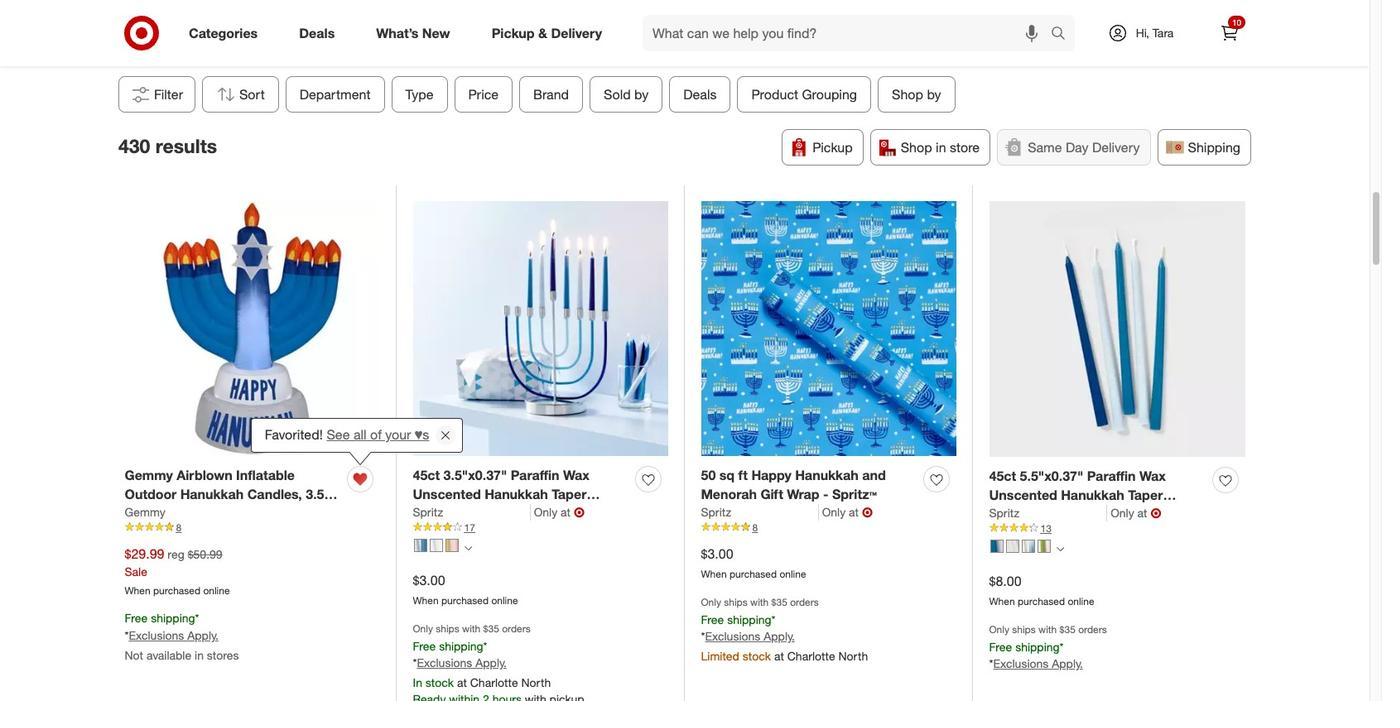 Task type: locate. For each thing, give the bounding box(es) containing it.
deals for deals button
[[684, 86, 717, 103]]

when inside $8.00 when purchased online
[[990, 595, 1015, 608]]

all colors element
[[464, 543, 472, 553], [1057, 544, 1064, 554]]

exclusions up in
[[417, 657, 473, 671]]

when down menorah
[[701, 568, 727, 580]]

by up shop in store button
[[928, 86, 942, 103]]

paraffin up 17 link
[[511, 467, 560, 484]]

2 8 link from the left
[[701, 521, 957, 535]]

stock right in
[[426, 676, 454, 691]]

stock right limited at the bottom of the page
[[743, 650, 771, 664]]

by right sold
[[635, 86, 649, 103]]

only
[[534, 505, 558, 519], [822, 505, 846, 519], [1111, 506, 1135, 520], [701, 597, 722, 609], [413, 623, 433, 636], [990, 624, 1010, 637]]

delivery
[[551, 25, 602, 41], [1093, 139, 1141, 156]]

product grouping
[[752, 86, 858, 103]]

ships
[[724, 597, 748, 609], [436, 623, 460, 636], [1013, 624, 1036, 637]]

1 vertical spatial delivery
[[1093, 139, 1141, 156]]

8 up reg
[[176, 522, 182, 534]]

in left stores
[[195, 649, 204, 663]]

2 by from the left
[[928, 86, 942, 103]]

- for 45ct 3.5"x0.37" paraffin wax unscented hanukkah taper candle - spritz™
[[461, 505, 466, 522]]

shop
[[892, 86, 924, 103], [901, 139, 933, 156]]

stock inside 'only ships with $35 orders free shipping * * exclusions apply. limited stock at  charlotte north'
[[743, 650, 771, 664]]

$3.00 when purchased online for candle
[[413, 572, 518, 607]]

1 horizontal spatial candle
[[990, 506, 1034, 522]]

shipping down $8.00 when purchased online
[[1016, 640, 1060, 654]]

0 horizontal spatial 8
[[176, 522, 182, 534]]

by inside shop by button
[[928, 86, 942, 103]]

0 vertical spatial ft
[[739, 467, 748, 484]]

1 vertical spatial shop
[[901, 139, 933, 156]]

0 horizontal spatial user image by @jerseymamafinds image
[[892, 0, 1025, 59]]

in
[[413, 676, 422, 691]]

1 horizontal spatial $3.00 when purchased online
[[701, 546, 807, 580]]

8 link down candles,
[[125, 521, 380, 535]]

pickup inside button
[[813, 139, 853, 156]]

all colors element right multicolor icon
[[1057, 544, 1064, 554]]

with inside 'only ships with $35 orders free shipping * * exclusions apply. limited stock at  charlotte north'
[[751, 597, 769, 609]]

1 horizontal spatial only at ¬
[[822, 504, 873, 521]]

purchased down $8.00
[[1018, 595, 1066, 608]]

0 horizontal spatial all colors element
[[464, 543, 472, 553]]

2 horizontal spatial -
[[1038, 506, 1043, 522]]

in left store
[[936, 139, 947, 156]]

1 horizontal spatial ships
[[724, 597, 748, 609]]

ships inside 'only ships with $35 orders free shipping * * exclusions apply. limited stock at  charlotte north'
[[724, 597, 748, 609]]

1 horizontal spatial spritz™
[[833, 486, 877, 503]]

50
[[701, 467, 716, 484]]

brand button
[[520, 76, 583, 113]]

45ct 3.5"x0.37" paraffin wax unscented hanukkah taper candle - spritz™ image
[[413, 202, 668, 457], [413, 202, 668, 457]]

1 vertical spatial north
[[522, 676, 551, 691]]

1 horizontal spatial with
[[751, 597, 769, 609]]

1 horizontal spatial deals
[[684, 86, 717, 103]]

all colors image
[[464, 545, 472, 553], [1057, 546, 1064, 554]]

tara
[[1153, 26, 1174, 40]]

1 horizontal spatial user image by @jerseymamafinds image
[[1033, 0, 1166, 59]]

2 horizontal spatial with
[[1039, 624, 1057, 637]]

spritz link
[[413, 504, 531, 521], [701, 504, 819, 521], [990, 505, 1108, 522]]

with for $8.00
[[1039, 624, 1057, 637]]

0 vertical spatial charlotte
[[788, 650, 836, 664]]

in inside button
[[936, 139, 947, 156]]

1 vertical spatial charlotte
[[470, 676, 518, 691]]

1 horizontal spatial delivery
[[1093, 139, 1141, 156]]

0 horizontal spatial deals
[[299, 25, 335, 41]]

free inside the free shipping * * exclusions apply. not available in stores
[[125, 612, 148, 626]]

gemmy airblown inflatable outdoor hanukkah candles, 3.5 ft tall, multicolored image
[[125, 202, 380, 457], [125, 202, 380, 457]]

purchased inside $8.00 when purchased online
[[1018, 595, 1066, 608]]

0 horizontal spatial stock
[[426, 676, 454, 691]]

- right wrap
[[823, 486, 829, 503]]

taper inside 45ct 3.5"x0.37" paraffin wax unscented hanukkah taper candle - spritz™
[[552, 486, 587, 503]]

2 horizontal spatial ¬
[[1151, 505, 1162, 522]]

gemmy for gemmy airblown inflatable outdoor hanukkah candles, 3.5 ft tall, multicolored
[[125, 467, 173, 484]]

exclusions up available
[[129, 629, 184, 643]]

online up 'only ships with $35 orders free shipping * * exclusions apply. limited stock at  charlotte north'
[[780, 568, 807, 580]]

shipping up available
[[151, 612, 195, 626]]

$3.00 down menorah
[[701, 546, 734, 562]]

13
[[1041, 522, 1052, 535]]

0 horizontal spatial in
[[195, 649, 204, 663]]

0 vertical spatial in
[[936, 139, 947, 156]]

$35 inside 'only ships with $35 orders free shipping * * exclusions apply. limited stock at  charlotte north'
[[772, 597, 788, 609]]

hanukkah
[[796, 467, 859, 484], [180, 486, 244, 503], [485, 486, 548, 503], [1062, 487, 1125, 504]]

purchased up 'only ships with $35 orders free shipping * * exclusions apply. limited stock at  charlotte north'
[[730, 568, 777, 580]]

1 vertical spatial stock
[[426, 676, 454, 691]]

ships inside only ships with $35 orders free shipping * * exclusions apply.
[[1013, 624, 1036, 637]]

hanukkah inside 45ct 3.5"x0.37" paraffin wax unscented hanukkah taper candle - spritz™
[[485, 486, 548, 503]]

online up only ships with $35 orders free shipping * * exclusions apply.
[[1068, 595, 1095, 608]]

&
[[539, 25, 548, 41]]

1 gemmy from the top
[[125, 467, 173, 484]]

when for 45ct 5.5"x0.37" paraffin wax unscented hanukkah taper candle - spritz™
[[990, 595, 1015, 608]]

spritz™ inside 45ct 3.5"x0.37" paraffin wax unscented hanukkah taper candle - spritz™
[[470, 505, 515, 522]]

gemmy up outdoor
[[125, 467, 173, 484]]

0 horizontal spatial delivery
[[551, 25, 602, 41]]

0 horizontal spatial -
[[461, 505, 466, 522]]

wax up 13 link
[[1140, 468, 1166, 485]]

$3.00 when purchased online up only ships with $35 orders
[[413, 572, 518, 607]]

spritz link down gift
[[701, 504, 819, 521]]

0 vertical spatial gemmy
[[125, 467, 173, 484]]

candle inside 45ct 5.5"x0.37" paraffin wax unscented hanukkah taper candle - spritz™
[[990, 506, 1034, 522]]

candle inside 45ct 3.5"x0.37" paraffin wax unscented hanukkah taper candle - spritz™
[[413, 505, 457, 522]]

multicolor image
[[445, 540, 459, 553]]

2 horizontal spatial ships
[[1013, 624, 1036, 637]]

when up only ships with $35 orders
[[413, 595, 439, 607]]

2 horizontal spatial only at ¬
[[1111, 505, 1162, 522]]

spritz
[[413, 505, 443, 519], [701, 505, 732, 519], [990, 506, 1020, 520]]

assorted blues image
[[414, 540, 427, 553], [990, 540, 1004, 554]]

0 horizontal spatial by
[[635, 86, 649, 103]]

delivery right &
[[551, 25, 602, 41]]

$8.00
[[990, 573, 1022, 590]]

0 vertical spatial north
[[839, 650, 868, 664]]

all colors element right multicolor image
[[464, 543, 472, 553]]

orders for $8.00
[[1079, 624, 1108, 637]]

¬ for 45ct 5.5"x0.37" paraffin wax unscented hanukkah taper candle - spritz™
[[1151, 505, 1162, 522]]

white image
[[430, 540, 443, 553], [1006, 540, 1019, 554]]

only at ¬
[[534, 504, 585, 521], [822, 504, 873, 521], [1111, 505, 1162, 522]]

user image by @shebrewinthecity image
[[1174, 0, 1307, 59]]

happy
[[752, 467, 792, 484]]

white image for $3.00
[[430, 540, 443, 553]]

1 horizontal spatial pickup
[[813, 139, 853, 156]]

1 horizontal spatial assorted blues image
[[990, 540, 1004, 554]]

purchased for 45ct 5.5"x0.37" paraffin wax unscented hanukkah taper candle - spritz™
[[1018, 595, 1066, 608]]

0 horizontal spatial 8 link
[[125, 521, 380, 535]]

orders inside 'only ships with $35 orders free shipping * * exclusions apply. limited stock at  charlotte north'
[[791, 597, 819, 609]]

pickup button
[[782, 129, 864, 166]]

blue | silver image
[[1022, 540, 1035, 554]]

0 vertical spatial deals
[[299, 25, 335, 41]]

0 vertical spatial stock
[[743, 650, 771, 664]]

delivery right the day
[[1093, 139, 1141, 156]]

free inside only ships with $35 orders free shipping * * exclusions apply.
[[990, 640, 1013, 654]]

available
[[147, 649, 192, 663]]

of
[[370, 427, 382, 443]]

free
[[125, 612, 148, 626], [701, 613, 724, 627], [413, 639, 436, 653], [990, 640, 1013, 654]]

1 8 from the left
[[176, 522, 182, 534]]

gemmy inside gemmy airblown inflatable outdoor hanukkah candles, 3.5 ft tall, multicolored
[[125, 467, 173, 484]]

0 horizontal spatial candle
[[413, 505, 457, 522]]

brand
[[534, 86, 569, 103]]

0 horizontal spatial 45ct
[[413, 467, 440, 484]]

*
[[195, 612, 199, 626], [772, 613, 776, 627], [125, 629, 129, 643], [701, 630, 705, 644], [484, 639, 488, 653], [1060, 640, 1064, 654], [413, 657, 417, 671], [990, 657, 994, 671]]

1 vertical spatial ft
[[328, 486, 338, 503]]

paraffin inside 45ct 5.5"x0.37" paraffin wax unscented hanukkah taper candle - spritz™
[[1088, 468, 1136, 485]]

exclusions down $8.00 when purchased online
[[994, 657, 1049, 671]]

outdoor
[[125, 486, 177, 503]]

spritz link for sq
[[701, 504, 819, 521]]

spritz link up the 13
[[990, 505, 1108, 522]]

1 horizontal spatial white image
[[1006, 540, 1019, 554]]

free up 'not'
[[125, 612, 148, 626]]

17 link
[[413, 521, 668, 535]]

shipping inside 'only ships with $35 orders free shipping * * exclusions apply. limited stock at  charlotte north'
[[728, 613, 772, 627]]

wax inside 45ct 5.5"x0.37" paraffin wax unscented hanukkah taper candle - spritz™
[[1140, 468, 1166, 485]]

1 vertical spatial deals
[[684, 86, 717, 103]]

1 vertical spatial pickup
[[813, 139, 853, 156]]

0 horizontal spatial ft
[[328, 486, 338, 503]]

2 horizontal spatial $35
[[1060, 624, 1076, 637]]

ships for $8.00
[[1013, 624, 1036, 637]]

1 horizontal spatial ft
[[739, 467, 748, 484]]

sold by button
[[590, 76, 663, 113]]

deals inside deals "link"
[[299, 25, 335, 41]]

hanukkah inside gemmy airblown inflatable outdoor hanukkah candles, 3.5 ft tall, multicolored
[[180, 486, 244, 503]]

45ct inside 45ct 3.5"x0.37" paraffin wax unscented hanukkah taper candle - spritz™
[[413, 467, 440, 484]]

free down $8.00
[[990, 640, 1013, 654]]

0 vertical spatial delivery
[[551, 25, 602, 41]]

0 horizontal spatial paraffin
[[511, 467, 560, 484]]

2 horizontal spatial spritz link
[[990, 505, 1108, 522]]

2 horizontal spatial spritz
[[990, 506, 1020, 520]]

1 horizontal spatial taper
[[1129, 487, 1164, 504]]

taper up 17 link
[[552, 486, 587, 503]]

hanukkah up 13 link
[[1062, 487, 1125, 504]]

2 gemmy from the top
[[125, 505, 165, 519]]

$3.00 down multicolor image
[[413, 572, 445, 589]]

see
[[327, 427, 350, 443]]

1 horizontal spatial $3.00
[[701, 546, 734, 562]]

1 horizontal spatial charlotte
[[788, 650, 836, 664]]

when
[[701, 568, 727, 580], [125, 585, 151, 597], [413, 595, 439, 607], [990, 595, 1015, 608]]

spritz™ up multicolor icon
[[1047, 506, 1091, 522]]

free up limited at the bottom of the page
[[701, 613, 724, 627]]

wax inside 45ct 3.5"x0.37" paraffin wax unscented hanukkah taper candle - spritz™
[[563, 467, 590, 484]]

45ct
[[413, 467, 440, 484], [990, 468, 1017, 485]]

45ct for 45ct 3.5"x0.37" paraffin wax unscented hanukkah taper candle - spritz™
[[413, 467, 440, 484]]

orders inside only ships with $35 orders free shipping * * exclusions apply.
[[1079, 624, 1108, 637]]

¬
[[574, 504, 585, 521], [863, 504, 873, 521], [1151, 505, 1162, 522]]

ft inside 50 sq ft happy hanukkah and menorah gift wrap - spritz™
[[739, 467, 748, 484]]

favorited! see all of your ♥s
[[265, 427, 429, 443]]

1 8 link from the left
[[125, 521, 380, 535]]

0 vertical spatial pickup
[[492, 25, 535, 41]]

1 horizontal spatial $35
[[772, 597, 788, 609]]

1 horizontal spatial ¬
[[863, 504, 873, 521]]

0 horizontal spatial charlotte
[[470, 676, 518, 691]]

0 horizontal spatial white image
[[430, 540, 443, 553]]

sold by
[[604, 86, 649, 103]]

department button
[[286, 76, 385, 113]]

1 horizontal spatial by
[[928, 86, 942, 103]]

at down free shipping * * exclusions apply.
[[457, 676, 467, 691]]

ships down $8.00 when purchased online
[[1013, 624, 1036, 637]]

gemmy down outdoor
[[125, 505, 165, 519]]

hanukkah up wrap
[[796, 467, 859, 484]]

online inside $8.00 when purchased online
[[1068, 595, 1095, 608]]

apply. inside 'only ships with $35 orders free shipping * * exclusions apply. limited stock at  charlotte north'
[[764, 630, 795, 644]]

0 horizontal spatial only at ¬
[[534, 504, 585, 521]]

at for 50 sq ft happy hanukkah and menorah gift wrap - spritz™
[[849, 505, 859, 519]]

exclusions apply. link
[[129, 629, 219, 643], [705, 630, 795, 644], [417, 657, 507, 671], [994, 657, 1084, 671]]

$29.99
[[125, 546, 164, 562]]

deals inside deals button
[[684, 86, 717, 103]]

2 horizontal spatial spritz™
[[1047, 506, 1091, 522]]

$35
[[772, 597, 788, 609], [484, 623, 500, 636], [1060, 624, 1076, 637]]

gift
[[761, 486, 784, 503]]

- down 3.5"x0.37"
[[461, 505, 466, 522]]

exclusions
[[129, 629, 184, 643], [705, 630, 761, 644], [417, 657, 473, 671], [994, 657, 1049, 671]]

only inside 'only ships with $35 orders free shipping * * exclusions apply. limited stock at  charlotte north'
[[701, 597, 722, 609]]

0 horizontal spatial taper
[[552, 486, 587, 503]]

purchased for 50 sq ft happy hanukkah and menorah gift wrap - spritz™
[[730, 568, 777, 580]]

white image left blue | silver image
[[1006, 540, 1019, 554]]

apply. inside free shipping * * exclusions apply.
[[476, 657, 507, 671]]

unscented down 5.5"x0.37" at the bottom
[[990, 487, 1058, 504]]

charlotte
[[788, 650, 836, 664], [470, 676, 518, 691]]

spritz™ down and
[[833, 486, 877, 503]]

sort button
[[202, 76, 279, 113]]

8 link
[[125, 521, 380, 535], [701, 521, 957, 535]]

shop left store
[[901, 139, 933, 156]]

when down $8.00
[[990, 595, 1015, 608]]

filter button
[[118, 76, 196, 113]]

free up in
[[413, 639, 436, 653]]

pickup left &
[[492, 25, 535, 41]]

only at ¬ for 50 sq ft happy hanukkah and menorah gift wrap - spritz™
[[822, 504, 873, 521]]

2 8 from the left
[[753, 522, 758, 534]]

0 horizontal spatial $3.00 when purchased online
[[413, 572, 518, 607]]

assorted blues image left blue | silver image
[[990, 540, 1004, 554]]

¬ for 50 sq ft happy hanukkah and menorah gift wrap - spritz™
[[863, 504, 873, 521]]

1 horizontal spatial unscented
[[990, 487, 1058, 504]]

45ct down ♥s
[[413, 467, 440, 484]]

1 vertical spatial $3.00
[[413, 572, 445, 589]]

shipping
[[151, 612, 195, 626], [728, 613, 772, 627], [439, 639, 484, 653], [1016, 640, 1060, 654]]

online
[[780, 568, 807, 580], [203, 585, 230, 597], [492, 595, 518, 607], [1068, 595, 1095, 608]]

1 vertical spatial in
[[195, 649, 204, 663]]

shipping up limited at the bottom of the page
[[728, 613, 772, 627]]

candle
[[413, 505, 457, 522], [990, 506, 1034, 522]]

wrap
[[787, 486, 820, 503]]

at right limited at the bottom of the page
[[775, 650, 785, 664]]

only ships with $35 orders
[[413, 623, 531, 636]]

in
[[936, 139, 947, 156], [195, 649, 204, 663]]

0 horizontal spatial orders
[[502, 623, 531, 636]]

store
[[950, 139, 980, 156]]

inflatable
[[236, 467, 295, 484]]

taper inside 45ct 5.5"x0.37" paraffin wax unscented hanukkah taper candle - spritz™
[[1129, 487, 1164, 504]]

at for 45ct 3.5"x0.37" paraffin wax unscented hanukkah taper candle - spritz™
[[561, 505, 571, 519]]

your
[[386, 427, 411, 443]]

spritz link up the 17
[[413, 504, 531, 521]]

0 horizontal spatial $3.00
[[413, 572, 445, 589]]

0 horizontal spatial spritz
[[413, 505, 443, 519]]

all colors image right multicolor icon
[[1057, 546, 1064, 554]]

at down 50 sq ft happy hanukkah and menorah gift wrap - spritz™ link
[[849, 505, 859, 519]]

45ct inside 45ct 5.5"x0.37" paraffin wax unscented hanukkah taper candle - spritz™
[[990, 468, 1017, 485]]

with inside only ships with $35 orders free shipping * * exclusions apply.
[[1039, 624, 1057, 637]]

45ct 5.5"x0.37" paraffin wax unscented hanukkah taper candle - spritz™ image
[[990, 202, 1246, 458], [990, 202, 1246, 458]]

when down sale
[[125, 585, 151, 597]]

assorted blues image for 45ct 3.5"x0.37" paraffin wax unscented hanukkah taper candle - spritz™
[[414, 540, 427, 553]]

1 horizontal spatial -
[[823, 486, 829, 503]]

ships up limited at the bottom of the page
[[724, 597, 748, 609]]

spritz for 45ct 5.5"x0.37" paraffin wax unscented hanukkah taper candle - spritz™
[[990, 506, 1020, 520]]

candle up multicolor image
[[413, 505, 457, 522]]

exclusions inside free shipping * * exclusions apply.
[[417, 657, 473, 671]]

sold
[[604, 86, 631, 103]]

by
[[635, 86, 649, 103], [928, 86, 942, 103]]

day
[[1066, 139, 1089, 156]]

user image by @jerseymamafinds image
[[892, 0, 1025, 59], [1033, 0, 1166, 59]]

exclusions up limited at the bottom of the page
[[705, 630, 761, 644]]

user image by @donashaber image
[[329, 0, 461, 59]]

0 horizontal spatial assorted blues image
[[414, 540, 427, 553]]

pickup
[[492, 25, 535, 41], [813, 139, 853, 156]]

ft right 3.5
[[328, 486, 338, 503]]

8 down menorah
[[753, 522, 758, 534]]

1 horizontal spatial wax
[[1140, 468, 1166, 485]]

deals up department
[[299, 25, 335, 41]]

wax for 45ct 5.5"x0.37" paraffin wax unscented hanukkah taper candle - spritz™
[[1140, 468, 1166, 485]]

1 horizontal spatial spritz link
[[701, 504, 819, 521]]

1 horizontal spatial orders
[[791, 597, 819, 609]]

1 horizontal spatial stock
[[743, 650, 771, 664]]

hanukkah down airblown
[[180, 486, 244, 503]]

1 horizontal spatial spritz
[[701, 505, 732, 519]]

hanukkah up 17 link
[[485, 486, 548, 503]]

paraffin for 3.5"x0.37"
[[511, 467, 560, 484]]

delivery inside button
[[1093, 139, 1141, 156]]

purchased inside $29.99 reg $50.99 sale when purchased online
[[153, 585, 201, 597]]

all colors element for $3.00
[[464, 543, 472, 553]]

0 horizontal spatial ¬
[[574, 504, 585, 521]]

ships up free shipping * * exclusions apply.
[[436, 623, 460, 636]]

exclusions inside the free shipping * * exclusions apply. not available in stores
[[129, 629, 184, 643]]

spritz down menorah
[[701, 505, 732, 519]]

only down $8.00
[[990, 624, 1010, 637]]

only up limited at the bottom of the page
[[701, 597, 722, 609]]

1 horizontal spatial 45ct
[[990, 468, 1017, 485]]

unscented inside 45ct 3.5"x0.37" paraffin wax unscented hanukkah taper candle - spritz™
[[413, 486, 481, 503]]

results
[[156, 134, 217, 157]]

assorted blues image left multicolor image
[[414, 540, 427, 553]]

shop in store button
[[871, 129, 991, 166]]

430
[[118, 134, 150, 157]]

exclusions inside 'only ships with $35 orders free shipping * * exclusions apply. limited stock at  charlotte north'
[[705, 630, 761, 644]]

0 horizontal spatial with
[[462, 623, 481, 636]]

tooltip containing favorited!
[[251, 418, 463, 453]]

delivery inside "link"
[[551, 25, 602, 41]]

spritz™ down 3.5"x0.37"
[[470, 505, 515, 522]]

ships for $3.00
[[724, 597, 748, 609]]

- inside 45ct 3.5"x0.37" paraffin wax unscented hanukkah taper candle - spritz™
[[461, 505, 466, 522]]

exclusions inside only ships with $35 orders free shipping * * exclusions apply.
[[994, 657, 1049, 671]]

at up 17 link
[[561, 505, 571, 519]]

only down 50 sq ft happy hanukkah and menorah gift wrap - spritz™ link
[[822, 505, 846, 519]]

1 horizontal spatial paraffin
[[1088, 468, 1136, 485]]

50 sq ft happy hanukkah and menorah gift wrap - spritz™ image
[[701, 202, 957, 457], [701, 202, 957, 457]]

- up multicolor icon
[[1038, 506, 1043, 522]]

categories
[[189, 25, 258, 41]]

1 horizontal spatial in
[[936, 139, 947, 156]]

tooltip
[[251, 418, 463, 453]]

online down $50.99
[[203, 585, 230, 597]]

price button
[[455, 76, 513, 113]]

at inside 'only ships with $35 orders free shipping * * exclusions apply. limited stock at  charlotte north'
[[775, 650, 785, 664]]

candle up blue | silver image
[[990, 506, 1034, 522]]

0 horizontal spatial spritz™
[[470, 505, 515, 522]]

ft right sq on the bottom right
[[739, 467, 748, 484]]

$3.00 when purchased online for gift
[[701, 546, 807, 580]]

taper for 45ct 5.5"x0.37" paraffin wax unscented hanukkah taper candle - spritz™
[[1129, 487, 1164, 504]]

orders for $3.00
[[791, 597, 819, 609]]

1 horizontal spatial all colors image
[[1057, 546, 1064, 554]]

all colors element for $8.00
[[1057, 544, 1064, 554]]

wax up 17 link
[[563, 467, 590, 484]]

2 horizontal spatial orders
[[1079, 624, 1108, 637]]

purchased
[[730, 568, 777, 580], [153, 585, 201, 597], [442, 595, 489, 607], [1018, 595, 1066, 608]]

0 vertical spatial $3.00
[[701, 546, 734, 562]]

apply. inside only ships with $35 orders free shipping * * exclusions apply.
[[1052, 657, 1084, 671]]

1 horizontal spatial all colors element
[[1057, 544, 1064, 554]]

shop up shop in store button
[[892, 86, 924, 103]]

apply. inside the free shipping * * exclusions apply. not available in stores
[[187, 629, 219, 643]]

1 vertical spatial gemmy
[[125, 505, 165, 519]]

1 horizontal spatial 8
[[753, 522, 758, 534]]

$3.00 for 45ct 3.5"x0.37" paraffin wax unscented hanukkah taper candle - spritz™
[[413, 572, 445, 589]]

0 horizontal spatial pickup
[[492, 25, 535, 41]]

paraffin inside 45ct 3.5"x0.37" paraffin wax unscented hanukkah taper candle - spritz™
[[511, 467, 560, 484]]

purchased up only ships with $35 orders
[[442, 595, 489, 607]]

1 horizontal spatial 8 link
[[701, 521, 957, 535]]

8 link down wrap
[[701, 521, 957, 535]]

spritz down ♥s
[[413, 505, 443, 519]]

unscented down 3.5"x0.37"
[[413, 486, 481, 503]]

spritz™ inside 45ct 5.5"x0.37" paraffin wax unscented hanukkah taper candle - spritz™
[[1047, 506, 1091, 522]]

1 by from the left
[[635, 86, 649, 103]]

$3.00 when purchased online down gift
[[701, 546, 807, 580]]

filter
[[154, 86, 183, 103]]

wax
[[563, 467, 590, 484], [1140, 468, 1166, 485]]

at up 13 link
[[1138, 506, 1148, 520]]

$29.99 reg $50.99 sale when purchased online
[[125, 546, 230, 597]]

0 horizontal spatial unscented
[[413, 486, 481, 503]]

2 user image by @jerseymamafinds image from the left
[[1033, 0, 1166, 59]]

spritz™
[[833, 486, 877, 503], [470, 505, 515, 522], [1047, 506, 1091, 522]]

purchased down reg
[[153, 585, 201, 597]]

spritz up $8.00
[[990, 506, 1020, 520]]

only up free shipping * * exclusions apply.
[[413, 623, 433, 636]]

unscented inside 45ct 5.5"x0.37" paraffin wax unscented hanukkah taper candle - spritz™
[[990, 487, 1058, 504]]

online up only ships with $35 orders
[[492, 595, 518, 607]]

taper up 13 link
[[1129, 487, 1164, 504]]

45ct left 5.5"x0.37" at the bottom
[[990, 468, 1017, 485]]

product grouping button
[[738, 76, 872, 113]]

0 horizontal spatial spritz link
[[413, 504, 531, 521]]

- inside 45ct 5.5"x0.37" paraffin wax unscented hanukkah taper candle - spritz™
[[1038, 506, 1043, 522]]

0 horizontal spatial wax
[[563, 467, 590, 484]]

purchased for 45ct 3.5"x0.37" paraffin wax unscented hanukkah taper candle - spritz™
[[442, 595, 489, 607]]

by inside sold by button
[[635, 86, 649, 103]]

shipping down only ships with $35 orders
[[439, 639, 484, 653]]

0 horizontal spatial all colors image
[[464, 545, 472, 553]]

deals down user image by @leilasvitrine
[[684, 86, 717, 103]]

sort
[[240, 86, 265, 103]]

$50.99
[[188, 547, 223, 562]]

pickup inside "link"
[[492, 25, 535, 41]]

0 vertical spatial shop
[[892, 86, 924, 103]]

charlotte inside 'only ships with $35 orders free shipping * * exclusions apply. limited stock at  charlotte north'
[[788, 650, 836, 664]]

$35 inside only ships with $35 orders free shipping * * exclusions apply.
[[1060, 624, 1076, 637]]

1 horizontal spatial north
[[839, 650, 868, 664]]



Task type: describe. For each thing, give the bounding box(es) containing it.
price
[[469, 86, 499, 103]]

1 user image by @jerseymamafinds image from the left
[[892, 0, 1025, 59]]

all colors image for $3.00
[[464, 545, 472, 553]]

$35 for $3.00
[[772, 597, 788, 609]]

45ct for 45ct 5.5"x0.37" paraffin wax unscented hanukkah taper candle - spritz™
[[990, 468, 1017, 485]]

430 results
[[118, 134, 217, 157]]

search
[[1044, 26, 1084, 43]]

with for $3.00
[[751, 597, 769, 609]]

user image by @barbarakimmelwrites image
[[751, 0, 884, 59]]

10 link
[[1212, 15, 1249, 51]]

0 horizontal spatial ships
[[436, 623, 460, 636]]

spritz™ inside 50 sq ft happy hanukkah and menorah gift wrap - spritz™
[[833, 486, 877, 503]]

taper for 45ct 3.5"x0.37" paraffin wax unscented hanukkah taper candle - spritz™
[[552, 486, 587, 503]]

what's new link
[[362, 15, 471, 51]]

free inside 'only ships with $35 orders free shipping * * exclusions apply. limited stock at  charlotte north'
[[701, 613, 724, 627]]

45ct 5.5"x0.37" paraffin wax unscented hanukkah taper candle - spritz™
[[990, 468, 1166, 522]]

spritz™ for 45ct 3.5"x0.37" paraffin wax unscented hanukkah taper candle - spritz™
[[470, 505, 515, 522]]

spritz for 50 sq ft happy hanukkah and menorah gift wrap - spritz™
[[701, 505, 732, 519]]

online for 45ct 5.5"x0.37" paraffin wax unscented hanukkah taper candle - spritz™
[[1068, 595, 1095, 608]]

free shipping * * exclusions apply. not available in stores
[[125, 612, 239, 663]]

online for 50 sq ft happy hanukkah and menorah gift wrap - spritz™
[[780, 568, 807, 580]]

shop in store
[[901, 139, 980, 156]]

in stock at  charlotte north
[[413, 676, 551, 691]]

pickup for pickup
[[813, 139, 853, 156]]

13 link
[[990, 522, 1246, 536]]

shipping
[[1189, 139, 1241, 156]]

45ct 3.5"x0.37" paraffin wax unscented hanukkah taper candle - spritz™
[[413, 467, 590, 522]]

hi,
[[1136, 26, 1150, 40]]

delivery for same day delivery
[[1093, 139, 1141, 156]]

limited
[[701, 650, 740, 664]]

exclusions apply. link down $8.00 when purchased online
[[994, 657, 1084, 671]]

multicolor image
[[1038, 540, 1051, 554]]

gemmy airblown inflatable outdoor hanukkah candles, 3.5 ft tall, multicolored
[[125, 467, 338, 522]]

not
[[125, 649, 143, 663]]

by for sold by
[[635, 86, 649, 103]]

in inside the free shipping * * exclusions apply. not available in stores
[[195, 649, 204, 663]]

same
[[1028, 139, 1063, 156]]

shipping inside only ships with $35 orders free shipping * * exclusions apply.
[[1016, 640, 1060, 654]]

3.5"x0.37"
[[444, 467, 507, 484]]

when for 45ct 3.5"x0.37" paraffin wax unscented hanukkah taper candle - spritz™
[[413, 595, 439, 607]]

exclusions apply. link up limited at the bottom of the page
[[705, 630, 795, 644]]

candle for 45ct 5.5"x0.37" paraffin wax unscented hanukkah taper candle - spritz™
[[990, 506, 1034, 522]]

type
[[406, 86, 434, 103]]

free shipping * * exclusions apply.
[[413, 639, 507, 671]]

shop by
[[892, 86, 942, 103]]

user image by @lorrainehazel image
[[188, 0, 321, 59]]

$35 for $8.00
[[1060, 624, 1076, 637]]

only ships with $35 orders free shipping * * exclusions apply.
[[990, 624, 1108, 671]]

hanukkah inside 45ct 5.5"x0.37" paraffin wax unscented hanukkah taper candle - spritz™
[[1062, 487, 1125, 504]]

categories link
[[175, 15, 279, 51]]

delivery for pickup & delivery
[[551, 25, 602, 41]]

shipping inside free shipping * * exclusions apply.
[[439, 639, 484, 653]]

exclusions apply. link up available
[[129, 629, 219, 643]]

all
[[354, 427, 367, 443]]

pickup & delivery
[[492, 25, 602, 41]]

and
[[863, 467, 886, 484]]

45ct 5.5"x0.37" paraffin wax unscented hanukkah taper candle - spritz™ link
[[990, 467, 1207, 522]]

What can we help you find? suggestions appear below search field
[[643, 15, 1056, 51]]

online inside $29.99 reg $50.99 sale when purchased online
[[203, 585, 230, 597]]

favorited!
[[265, 427, 323, 443]]

multicolored
[[152, 505, 232, 522]]

exclusions apply. link up in stock at  charlotte north
[[417, 657, 507, 671]]

8 link for -
[[701, 521, 957, 535]]

shop for shop by
[[892, 86, 924, 103]]

17
[[464, 522, 475, 534]]

assorted blues image for 45ct 5.5"x0.37" paraffin wax unscented hanukkah taper candle - spritz™
[[990, 540, 1004, 554]]

8 for tall,
[[176, 522, 182, 534]]

deals button
[[670, 76, 731, 113]]

hanukkah inside 50 sq ft happy hanukkah and menorah gift wrap - spritz™
[[796, 467, 859, 484]]

deals for deals "link"
[[299, 25, 335, 41]]

free inside free shipping * * exclusions apply.
[[413, 639, 436, 653]]

candle for 45ct 3.5"x0.37" paraffin wax unscented hanukkah taper candle - spritz™
[[413, 505, 457, 522]]

unscented for 5.5"x0.37"
[[990, 487, 1058, 504]]

♥s
[[415, 427, 429, 443]]

only inside only ships with $35 orders free shipping * * exclusions apply.
[[990, 624, 1010, 637]]

45ct 3.5"x0.37" paraffin wax unscented hanukkah taper candle - spritz™ link
[[413, 466, 629, 522]]

50 sq ft happy hanukkah and menorah gift wrap - spritz™ link
[[701, 466, 918, 504]]

only up 17 link
[[534, 505, 558, 519]]

wax for 45ct 3.5"x0.37" paraffin wax unscented hanukkah taper candle - spritz™
[[563, 467, 590, 484]]

unscented for 3.5"x0.37"
[[413, 486, 481, 503]]

by for shop by
[[928, 86, 942, 103]]

airblown
[[177, 467, 233, 484]]

at for 45ct 5.5"x0.37" paraffin wax unscented hanukkah taper candle - spritz™
[[1138, 506, 1148, 520]]

0 horizontal spatial north
[[522, 676, 551, 691]]

same day delivery button
[[998, 129, 1151, 166]]

see all of your ♥s link
[[327, 427, 429, 443]]

when inside $29.99 reg $50.99 sale when purchased online
[[125, 585, 151, 597]]

gemmy airblown inflatable outdoor hanukkah candles, 3.5 ft tall, multicolored link
[[125, 466, 341, 522]]

shipping inside the free shipping * * exclusions apply. not available in stores
[[151, 612, 195, 626]]

8 link for multicolored
[[125, 521, 380, 535]]

10
[[1233, 17, 1242, 27]]

what's new
[[376, 25, 450, 41]]

sale
[[125, 565, 147, 579]]

spritz link for 5.5"x0.37"
[[990, 505, 1108, 522]]

0 horizontal spatial $35
[[484, 623, 500, 636]]

menorah
[[701, 486, 757, 503]]

spritz link for 3.5"x0.37"
[[413, 504, 531, 521]]

type button
[[392, 76, 448, 113]]

all colors image for $8.00
[[1057, 546, 1064, 554]]

white image for $8.00
[[1006, 540, 1019, 554]]

only at ¬ for 45ct 5.5"x0.37" paraffin wax unscented hanukkah taper candle - spritz™
[[1111, 505, 1162, 522]]

reg
[[168, 547, 185, 562]]

same day delivery
[[1028, 139, 1141, 156]]

spritz™ for 45ct 5.5"x0.37" paraffin wax unscented hanukkah taper candle - spritz™
[[1047, 506, 1091, 522]]

3.5
[[306, 486, 324, 503]]

pickup & delivery link
[[478, 15, 623, 51]]

tall,
[[125, 505, 149, 522]]

only up 13 link
[[1111, 506, 1135, 520]]

sq
[[720, 467, 735, 484]]

spritz for 45ct 3.5"x0.37" paraffin wax unscented hanukkah taper candle - spritz™
[[413, 505, 443, 519]]

5.5"x0.37"
[[1020, 468, 1084, 485]]

stores
[[207, 649, 239, 663]]

$8.00 when purchased online
[[990, 573, 1095, 608]]

ft inside gemmy airblown inflatable outdoor hanukkah candles, 3.5 ft tall, multicolored
[[328, 486, 338, 503]]

50 sq ft happy hanukkah and menorah gift wrap - spritz™
[[701, 467, 886, 503]]

hi, tara
[[1136, 26, 1174, 40]]

8 for wrap
[[753, 522, 758, 534]]

department
[[300, 86, 371, 103]]

- inside 50 sq ft happy hanukkah and menorah gift wrap - spritz™
[[823, 486, 829, 503]]

online for 45ct 3.5"x0.37" paraffin wax unscented hanukkah taper candle - spritz™
[[492, 595, 518, 607]]

what's
[[376, 25, 419, 41]]

user image by @leilasvitrine image
[[611, 0, 743, 59]]

¬ for 45ct 3.5"x0.37" paraffin wax unscented hanukkah taper candle - spritz™
[[574, 504, 585, 521]]

gemmy link
[[125, 504, 165, 521]]

paraffin for 5.5"x0.37"
[[1088, 468, 1136, 485]]

shop by button
[[878, 76, 956, 113]]

only ships with $35 orders free shipping * * exclusions apply. limited stock at  charlotte north
[[701, 597, 868, 664]]

candles,
[[247, 486, 302, 503]]

new
[[422, 25, 450, 41]]

- for 45ct 5.5"x0.37" paraffin wax unscented hanukkah taper candle - spritz™
[[1038, 506, 1043, 522]]

gemmy for gemmy
[[125, 505, 165, 519]]

search button
[[1044, 15, 1084, 55]]

grouping
[[802, 86, 858, 103]]

shop for shop in store
[[901, 139, 933, 156]]

pickup for pickup & delivery
[[492, 25, 535, 41]]

only at ¬ for 45ct 3.5"x0.37" paraffin wax unscented hanukkah taper candle - spritz™
[[534, 504, 585, 521]]

when for 50 sq ft happy hanukkah and menorah gift wrap - spritz™
[[701, 568, 727, 580]]

shipping button
[[1158, 129, 1252, 166]]

$3.00 for 50 sq ft happy hanukkah and menorah gift wrap - spritz™
[[701, 546, 734, 562]]

user image by @leslierott image
[[470, 0, 602, 59]]

deals link
[[285, 15, 356, 51]]

north inside 'only ships with $35 orders free shipping * * exclusions apply. limited stock at  charlotte north'
[[839, 650, 868, 664]]



Task type: vqa. For each thing, say whether or not it's contained in the screenshot.
Street Date : November 12, 2023
no



